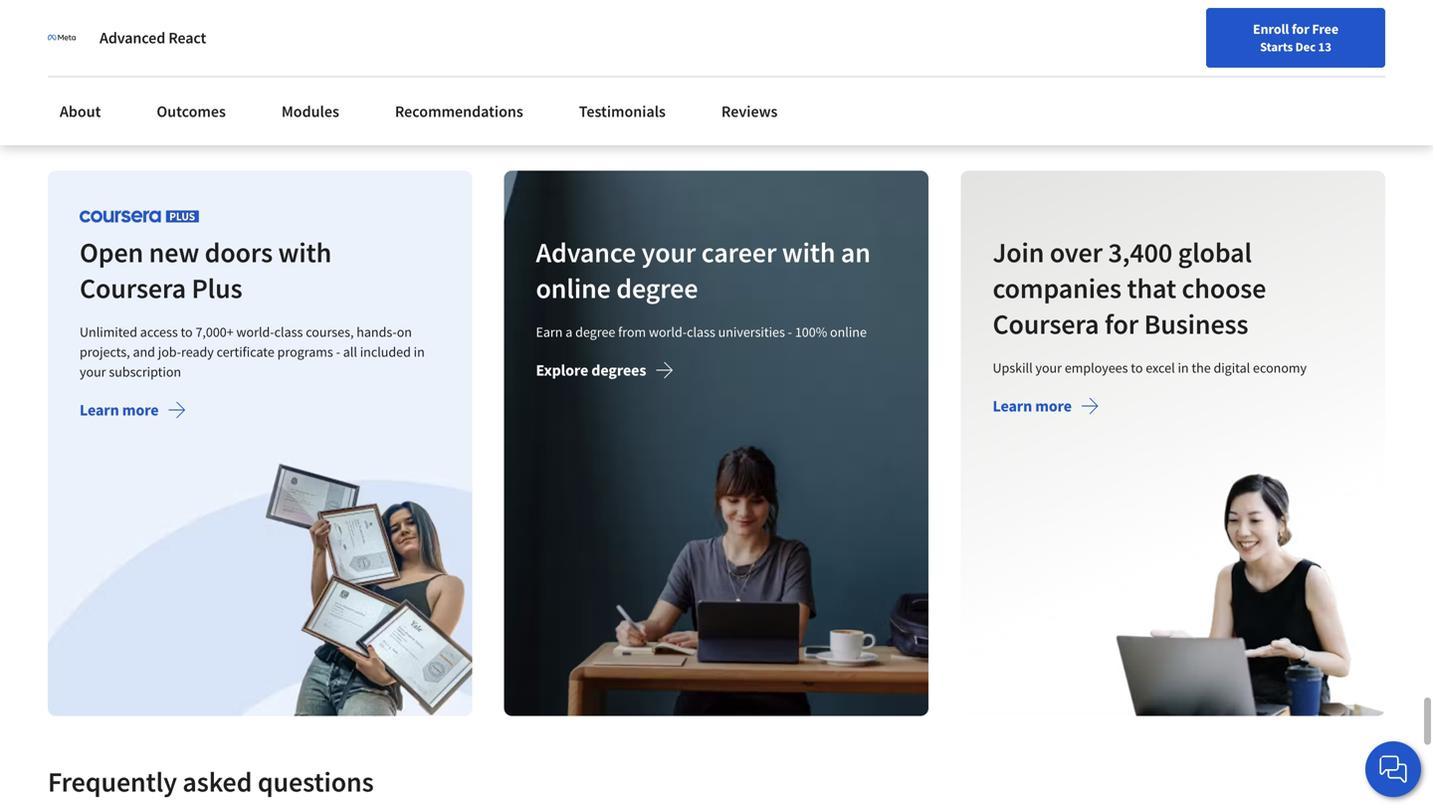 Task type: vqa. For each thing, say whether or not it's contained in the screenshot.
December 12, 2023
yes



Task type: describe. For each thing, give the bounding box(es) containing it.
coursera inside open new doors with coursera plus
[[80, 271, 186, 305]]

recommendations link
[[383, 90, 535, 133]]

plus
[[192, 271, 242, 305]]

modules
[[282, 102, 339, 121]]

december 12, 2023
[[1067, 68, 1177, 86]]

world- for from
[[649, 323, 687, 341]]

june
[[398, 68, 427, 86]]

december
[[1067, 68, 1126, 86]]

doors
[[205, 235, 273, 270]]

included
[[360, 343, 411, 361]]

advance your career with an online degree
[[536, 235, 871, 305]]

testimonials link
[[567, 90, 678, 133]]

from
[[618, 323, 646, 341]]

to inside the unlimited access to 7,000+ world-class courses, hands-on projects, and job-ready certificate programs - all included in your subscription
[[181, 323, 193, 341]]

4 2023 from the left
[[1149, 68, 1177, 86]]

unlimited access to 7,000+ world-class courses, hands-on projects, and job-ready certificate programs - all included in your subscription
[[80, 323, 425, 381]]

frequently
[[48, 764, 177, 799]]

12,
[[1129, 68, 1146, 86]]

about
[[60, 102, 101, 121]]

guide
[[1067, 23, 1106, 43]]

join
[[993, 235, 1044, 270]]

the
[[1191, 359, 1211, 377]]

all
[[343, 343, 357, 361]]

2024
[[1292, 3, 1325, 23]]

courses,
[[306, 323, 354, 341]]

learn for rightmost the learn more 'link'
[[993, 396, 1032, 416]]

on
[[397, 323, 412, 341]]

companies
[[993, 271, 1121, 305]]

0 horizontal spatial learn more
[[80, 400, 159, 420]]

degrees
[[592, 360, 646, 380]]

access
[[140, 323, 178, 341]]

more for left the learn more 'link'
[[122, 400, 159, 420]]

programs
[[277, 343, 333, 361]]

13
[[1318, 39, 1331, 55]]

modules link
[[270, 90, 351, 133]]

1 horizontal spatial in
[[1178, 359, 1189, 377]]

that
[[1127, 271, 1176, 305]]

open new doors with coursera plus
[[80, 235, 332, 305]]

1 article from the left
[[64, 92, 101, 110]]

full-
[[1067, 3, 1096, 23]]

2 november 29, 2023 article from the left
[[732, 68, 844, 110]]

3 2023 from the left
[[816, 68, 844, 86]]

career
[[702, 235, 777, 270]]

1 horizontal spatial learn more
[[993, 396, 1072, 416]]

1 2023 from the left
[[147, 68, 175, 86]]

learn for left the learn more 'link'
[[80, 400, 119, 420]]

degree inside advance your career with an online degree
[[616, 271, 698, 305]]

chat with us image
[[1377, 753, 1409, 785]]

article inside the june 15, 2023 article
[[398, 92, 435, 110]]

open
[[80, 235, 143, 270]]

questions
[[258, 764, 374, 799]]

explore degrees link
[[536, 360, 674, 384]]

about link
[[48, 90, 113, 133]]

your for upskill
[[1035, 359, 1062, 377]]

universities
[[718, 323, 785, 341]]

explore
[[536, 360, 589, 380]]

class for universities
[[687, 323, 716, 341]]

advance
[[536, 235, 636, 270]]

employees
[[1065, 359, 1128, 377]]

frequently asked questions
[[48, 764, 374, 799]]

2023 inside the june 15, 2023 article
[[450, 68, 477, 86]]

coursera image
[[24, 16, 150, 48]]

1 vertical spatial degree
[[576, 323, 616, 341]]

more for rightmost the learn more 'link'
[[1035, 396, 1072, 416]]

1 horizontal spatial online
[[830, 323, 867, 341]]

for inside enroll for free starts dec 13
[[1292, 20, 1309, 38]]

economy
[[1253, 359, 1307, 377]]

recommendations
[[395, 102, 523, 121]]

your
[[1259, 3, 1289, 23]]

advanced
[[100, 28, 165, 48]]

7,000+
[[195, 323, 234, 341]]

coursera plus image
[[80, 210, 199, 222]]



Task type: locate. For each thing, give the bounding box(es) containing it.
1 horizontal spatial for
[[1292, 20, 1309, 38]]

choose
[[1182, 271, 1266, 305]]

1 29, from the left
[[127, 68, 145, 86]]

in inside the unlimited access to 7,000+ world-class courses, hands-on projects, and job-ready certificate programs - all included in your subscription
[[414, 343, 425, 361]]

job-
[[158, 343, 181, 361]]

november
[[64, 68, 125, 86], [732, 68, 793, 86]]

0 horizontal spatial 29,
[[127, 68, 145, 86]]

developer
[[1137, 3, 1206, 23]]

meta image
[[48, 24, 76, 52]]

2 29, from the left
[[796, 68, 813, 86]]

0 horizontal spatial in
[[414, 343, 425, 361]]

dec
[[1295, 39, 1316, 55]]

in left the
[[1178, 359, 1189, 377]]

2 world- from the left
[[649, 323, 687, 341]]

november 29, 2023 article
[[64, 68, 175, 110], [732, 68, 844, 110]]

reviews link
[[710, 90, 790, 133]]

0 horizontal spatial with
[[278, 235, 332, 270]]

learn more
[[993, 396, 1072, 416], [80, 400, 159, 420]]

certificate
[[217, 343, 274, 361]]

to up the ready
[[181, 323, 193, 341]]

- left 100%
[[788, 323, 792, 341]]

0 horizontal spatial world-
[[236, 323, 274, 341]]

with inside open new doors with coursera plus
[[278, 235, 332, 270]]

2 class from the left
[[687, 323, 716, 341]]

0 horizontal spatial degree
[[576, 323, 616, 341]]

2 november from the left
[[732, 68, 793, 86]]

0 horizontal spatial online
[[536, 271, 611, 305]]

2 2023 from the left
[[450, 68, 477, 86]]

1 horizontal spatial learn
[[993, 396, 1032, 416]]

0 vertical spatial online
[[536, 271, 611, 305]]

with for career
[[782, 235, 836, 270]]

projects,
[[80, 343, 130, 361]]

world- inside the unlimited access to 7,000+ world-class courses, hands-on projects, and job-ready certificate programs - all included in your subscription
[[236, 323, 274, 341]]

online right 100%
[[830, 323, 867, 341]]

1 horizontal spatial to
[[1131, 359, 1143, 377]]

online
[[536, 271, 611, 305], [830, 323, 867, 341]]

1 horizontal spatial learn more link
[[993, 396, 1099, 420]]

2 article from the left
[[398, 92, 435, 110]]

1 horizontal spatial more
[[1035, 396, 1072, 416]]

starts
[[1260, 39, 1293, 55]]

- inside the unlimited access to 7,000+ world-class courses, hands-on projects, and job-ready certificate programs - all included in your subscription
[[336, 343, 340, 361]]

free
[[1312, 20, 1339, 38]]

enroll
[[1253, 20, 1289, 38]]

earn
[[536, 323, 563, 341]]

1 horizontal spatial with
[[782, 235, 836, 270]]

online inside advance your career with an online degree
[[536, 271, 611, 305]]

for down that
[[1104, 306, 1138, 341]]

1 horizontal spatial your
[[642, 235, 696, 270]]

learn more link down subscription
[[80, 400, 187, 424]]

1 horizontal spatial class
[[687, 323, 716, 341]]

for up dec
[[1292, 20, 1309, 38]]

digital
[[1213, 359, 1250, 377]]

learn more link down upskill
[[993, 396, 1099, 420]]

learn
[[993, 396, 1032, 416], [80, 400, 119, 420]]

0 horizontal spatial -
[[336, 343, 340, 361]]

coursera inside join over 3,400 global companies that choose coursera for business
[[993, 306, 1099, 341]]

0 horizontal spatial more
[[122, 400, 159, 420]]

0 vertical spatial for
[[1292, 20, 1309, 38]]

more down employees
[[1035, 396, 1072, 416]]

0 vertical spatial to
[[181, 323, 193, 341]]

and
[[133, 343, 155, 361]]

with right doors
[[278, 235, 332, 270]]

1 november 29, 2023 article from the left
[[64, 68, 175, 110]]

new
[[149, 235, 199, 270]]

react
[[168, 28, 206, 48]]

explore degrees
[[536, 360, 646, 380]]

1 with from the left
[[278, 235, 332, 270]]

with left an
[[782, 235, 836, 270]]

0 horizontal spatial learn
[[80, 400, 119, 420]]

learn more down subscription
[[80, 400, 159, 420]]

class
[[274, 323, 303, 341], [687, 323, 716, 341]]

over
[[1050, 235, 1102, 270]]

a
[[566, 323, 573, 341]]

1 horizontal spatial 29,
[[796, 68, 813, 86]]

class for courses,
[[274, 323, 303, 341]]

degree right a
[[576, 323, 616, 341]]

1 class from the left
[[274, 323, 303, 341]]

world- right from
[[649, 323, 687, 341]]

outcomes link
[[145, 90, 238, 133]]

testimonials
[[579, 102, 666, 121]]

coursera down open
[[80, 271, 186, 305]]

to left excel
[[1131, 359, 1143, 377]]

0 horizontal spatial learn more link
[[80, 400, 187, 424]]

0 horizontal spatial november 29, 2023 article
[[64, 68, 175, 110]]

reviews
[[721, 102, 778, 121]]

0 horizontal spatial class
[[274, 323, 303, 341]]

15,
[[430, 68, 447, 86]]

- left all
[[336, 343, 340, 361]]

learn down the projects,
[[80, 400, 119, 420]]

world- for 7,000+
[[236, 323, 274, 341]]

global
[[1178, 235, 1252, 270]]

show notifications image
[[1202, 25, 1226, 49]]

0 vertical spatial degree
[[616, 271, 698, 305]]

learn down upskill
[[993, 396, 1032, 416]]

earn a degree from world-class universities - 100% online
[[536, 323, 867, 341]]

0 horizontal spatial for
[[1104, 306, 1138, 341]]

with for doors
[[278, 235, 332, 270]]

0 horizontal spatial article
[[64, 92, 101, 110]]

outcomes
[[157, 102, 226, 121]]

coursera
[[80, 271, 186, 305], [993, 306, 1099, 341]]

business
[[1144, 306, 1248, 341]]

ready
[[181, 343, 214, 361]]

hands-
[[357, 323, 397, 341]]

-
[[788, 323, 792, 341], [336, 343, 340, 361]]

100%
[[795, 323, 827, 341]]

your right upskill
[[1035, 359, 1062, 377]]

june 15, 2023 article
[[398, 68, 477, 110]]

your left career
[[642, 235, 696, 270]]

1 vertical spatial -
[[336, 343, 340, 361]]

learn more link
[[993, 396, 1099, 420], [80, 400, 187, 424]]

in
[[414, 343, 425, 361], [1178, 359, 1189, 377]]

1 horizontal spatial world-
[[649, 323, 687, 341]]

1 horizontal spatial november
[[732, 68, 793, 86]]

0 horizontal spatial november
[[64, 68, 125, 86]]

1 horizontal spatial november 29, 2023 article
[[732, 68, 844, 110]]

salary:
[[1209, 3, 1256, 23]]

3,400
[[1108, 235, 1172, 270]]

to
[[181, 323, 193, 341], [1131, 359, 1143, 377]]

menu item
[[1053, 20, 1181, 85]]

1 horizontal spatial -
[[788, 323, 792, 341]]

0 vertical spatial -
[[788, 323, 792, 341]]

subscription
[[109, 363, 181, 381]]

0 vertical spatial coursera
[[80, 271, 186, 305]]

1 horizontal spatial degree
[[616, 271, 698, 305]]

article
[[64, 92, 101, 110], [398, 92, 435, 110], [732, 92, 770, 110]]

online down 'advance'
[[536, 271, 611, 305]]

your
[[642, 235, 696, 270], [1035, 359, 1062, 377], [80, 363, 106, 381]]

1 vertical spatial online
[[830, 323, 867, 341]]

more down subscription
[[122, 400, 159, 420]]

1 world- from the left
[[236, 323, 274, 341]]

enroll for free starts dec 13
[[1253, 20, 1339, 55]]

stack
[[1096, 3, 1134, 23]]

november up about
[[64, 68, 125, 86]]

world- up the certificate
[[236, 323, 274, 341]]

asked
[[182, 764, 252, 799]]

2 horizontal spatial your
[[1035, 359, 1062, 377]]

3 article from the left
[[732, 92, 770, 110]]

advanced react
[[100, 28, 206, 48]]

1 horizontal spatial coursera
[[993, 306, 1099, 341]]

degree
[[616, 271, 698, 305], [576, 323, 616, 341]]

upskill your employees to excel in the digital economy
[[993, 359, 1307, 377]]

for
[[1292, 20, 1309, 38], [1104, 306, 1138, 341]]

2 horizontal spatial article
[[732, 92, 770, 110]]

learn more down upskill
[[993, 396, 1072, 416]]

1 vertical spatial to
[[1131, 359, 1143, 377]]

0 horizontal spatial coursera
[[80, 271, 186, 305]]

in right included
[[414, 343, 425, 361]]

class inside the unlimited access to 7,000+ world-class courses, hands-on projects, and job-ready certificate programs - all included in your subscription
[[274, 323, 303, 341]]

2023
[[147, 68, 175, 86], [450, 68, 477, 86], [816, 68, 844, 86], [1149, 68, 1177, 86]]

with inside advance your career with an online degree
[[782, 235, 836, 270]]

full-stack developer salary: your 2024 guide
[[1067, 3, 1325, 43]]

join over 3,400 global companies that choose coursera for business
[[993, 235, 1266, 341]]

1 horizontal spatial article
[[398, 92, 435, 110]]

2 with from the left
[[782, 235, 836, 270]]

more
[[1035, 396, 1072, 416], [122, 400, 159, 420]]

0 horizontal spatial your
[[80, 363, 106, 381]]

excel
[[1146, 359, 1175, 377]]

1 vertical spatial for
[[1104, 306, 1138, 341]]

for inside join over 3,400 global companies that choose coursera for business
[[1104, 306, 1138, 341]]

29,
[[127, 68, 145, 86], [796, 68, 813, 86]]

november up reviews
[[732, 68, 793, 86]]

your inside advance your career with an online degree
[[642, 235, 696, 270]]

upskill
[[993, 359, 1033, 377]]

your inside the unlimited access to 7,000+ world-class courses, hands-on projects, and job-ready certificate programs - all included in your subscription
[[80, 363, 106, 381]]

your for advance
[[642, 235, 696, 270]]

with
[[278, 235, 332, 270], [782, 235, 836, 270]]

unlimited
[[80, 323, 137, 341]]

coursera down companies
[[993, 306, 1099, 341]]

0 horizontal spatial to
[[181, 323, 193, 341]]

1 november from the left
[[64, 68, 125, 86]]

class up programs on the left of the page
[[274, 323, 303, 341]]

an
[[841, 235, 871, 270]]

class left universities
[[687, 323, 716, 341]]

1 vertical spatial coursera
[[993, 306, 1099, 341]]

world-
[[236, 323, 274, 341], [649, 323, 687, 341]]

your down the projects,
[[80, 363, 106, 381]]

degree up from
[[616, 271, 698, 305]]



